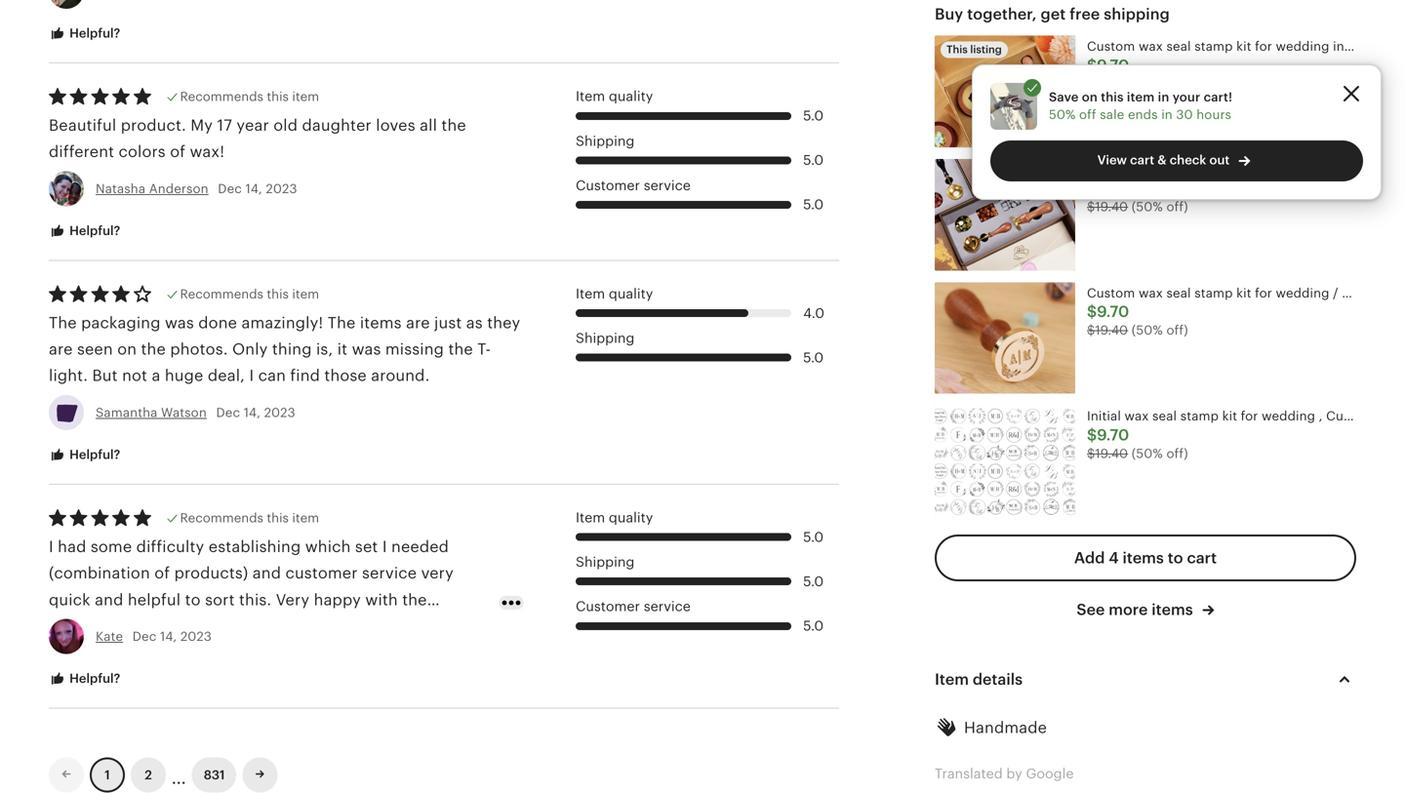 Task type: describe. For each thing, give the bounding box(es) containing it.
3 $ from the top
[[1088, 200, 1096, 214]]

quick
[[49, 591, 91, 609]]

item inside dropdown button
[[935, 671, 969, 689]]

which
[[305, 538, 351, 556]]

sort
[[205, 591, 235, 609]]

3 shipping from the top
[[576, 555, 635, 570]]

free
[[1070, 6, 1101, 23]]

0 vertical spatial in
[[1159, 90, 1170, 104]]

this for kate dec 14, 2023
[[267, 511, 289, 526]]

of inside beautiful product. my 17 year old daughter loves all the different colors of wax!
[[170, 143, 186, 161]]

1 horizontal spatial are
[[406, 314, 430, 332]]

deal,
[[208, 367, 245, 385]]

is,
[[316, 341, 333, 358]]

the left t-
[[449, 341, 473, 358]]

i had some difficulty establishing which set i needed (combination of products) and customer service very quick and helpful to sort this. very happy with the beautiful stamp. thank you.
[[49, 538, 454, 636]]

item details
[[935, 671, 1023, 689]]

different
[[49, 143, 114, 161]]

loves
[[376, 117, 416, 134]]

item for samantha watson dec 14, 2023
[[292, 287, 319, 302]]

shipping
[[1105, 6, 1171, 23]]

customer service for kate dec 14, 2023
[[576, 599, 691, 615]]

wax!
[[190, 143, 225, 161]]

beautiful product. my 17 year old daughter loves all the different colors of wax!
[[49, 117, 467, 161]]

831
[[204, 768, 225, 783]]

helpful? button for kate dec 14, 2023
[[34, 661, 135, 698]]

natasha anderson dec 14, 2023
[[96, 181, 297, 196]]

kate link
[[96, 630, 123, 644]]

as
[[466, 314, 483, 332]]

thing
[[272, 341, 312, 358]]

item for natasha anderson dec 14, 2023
[[576, 89, 606, 104]]

my
[[191, 117, 213, 134]]

thank
[[177, 618, 223, 636]]

shipping for beautiful product. my 17 year old daughter loves all the different colors of wax!
[[576, 133, 635, 149]]

old
[[274, 117, 298, 134]]

beautiful
[[49, 618, 117, 636]]

out
[[1210, 153, 1230, 167]]

30
[[1177, 107, 1194, 122]]

dec for done
[[216, 406, 240, 420]]

view
[[1098, 153, 1128, 167]]

2023 for year
[[266, 181, 297, 196]]

see more items
[[1077, 601, 1198, 619]]

huge
[[165, 367, 204, 385]]

listing
[[971, 44, 1002, 56]]

2 5.0 from the top
[[804, 152, 824, 168]]

i inside the packaging was done amazingly! the items are just as they are seen on the photos. only thing is, it was missing the t- light. but not a huge deal, i can find those around.
[[249, 367, 254, 385]]

item quality for beautiful product. my 17 year old daughter loves all the different colors of wax!
[[576, 89, 653, 104]]

light.
[[49, 367, 88, 385]]

done
[[198, 314, 237, 332]]

buy
[[935, 6, 964, 23]]

2 the from the left
[[328, 314, 356, 332]]

1
[[105, 768, 110, 783]]

4 $ from the top
[[1088, 303, 1098, 321]]

see
[[1077, 601, 1106, 619]]

very
[[276, 591, 310, 609]]

4 19.40 from the top
[[1096, 447, 1129, 461]]

you.
[[227, 618, 259, 636]]

save
[[1050, 90, 1079, 104]]

2 $ from the top
[[1088, 180, 1098, 197]]

3 5.0 from the top
[[804, 197, 824, 213]]

establishing
[[209, 538, 301, 556]]

watson
[[161, 406, 207, 420]]

item inside save on this item in your cart! 50% off sale ends in 30 hours
[[1128, 90, 1155, 104]]

handmade
[[965, 719, 1048, 737]]

buy together, get free shipping
[[935, 6, 1171, 23]]

helpful? button for natasha anderson dec 14, 2023
[[34, 213, 135, 249]]

initial wax seal stamp kit for wedding , custom wax stamp kit for wedding gift , personalized wax seal kit , custom letter wax seal stamp image
[[935, 406, 1076, 517]]

can
[[258, 367, 286, 385]]

happy
[[314, 591, 361, 609]]

off
[[1080, 107, 1097, 122]]

17
[[217, 117, 232, 134]]

2 9.70 from the top
[[1098, 180, 1130, 197]]

the packaging was done amazingly! the items are just as they are seen on the photos. only thing is, it was missing the t- light. but not a huge deal, i can find those around.
[[49, 314, 521, 385]]

missing
[[386, 341, 444, 358]]

custom wax seal stamp kit for wedding / gift , personalized wax seal stamp kit for wedding , custom wax stamp kit , wax seal kit for gift image
[[935, 283, 1076, 394]]

packaging
[[81, 314, 161, 332]]

this.
[[239, 591, 272, 609]]

$ 9.70 19.40 (50% off)
[[1088, 56, 1189, 91]]

amazingly!
[[242, 314, 324, 332]]

1 the from the left
[[49, 314, 77, 332]]

product.
[[121, 117, 186, 134]]

samantha watson dec 14, 2023
[[96, 406, 296, 420]]

3 (50% from the top
[[1132, 323, 1164, 338]]

3 recommends this item from the top
[[180, 511, 319, 526]]

helpful
[[128, 591, 181, 609]]

your
[[1173, 90, 1201, 104]]

2 (50% from the top
[[1132, 200, 1164, 214]]

1 vertical spatial was
[[352, 341, 381, 358]]

3 $ 9.70 $ 19.40 (50% off) from the top
[[1088, 427, 1189, 461]]

very
[[421, 565, 454, 582]]

this for natasha anderson dec 14, 2023
[[267, 90, 289, 104]]

this inside save on this item in your cart! 50% off sale ends in 30 hours
[[1102, 90, 1124, 104]]

the inside i had some difficulty establishing which set i needed (combination of products) and customer service very quick and helpful to sort this. very happy with the beautiful stamp. thank you.
[[402, 591, 427, 609]]

helpful? button for samantha watson dec 14, 2023
[[34, 437, 135, 474]]

get
[[1041, 6, 1066, 23]]

ends
[[1129, 107, 1159, 122]]

hours
[[1197, 107, 1232, 122]]

2 link
[[131, 758, 166, 793]]

stamp.
[[121, 618, 173, 636]]

item quality for the packaging was done amazingly! the items are just as they are seen on the photos. only thing is, it was missing the t- light. but not a huge deal, i can find those around.
[[576, 286, 653, 302]]

difficulty
[[136, 538, 204, 556]]

4 off) from the top
[[1167, 447, 1189, 461]]

beautiful
[[49, 117, 117, 134]]

items for add
[[1123, 550, 1165, 567]]

kate dec 14, 2023
[[96, 630, 212, 644]]

they
[[487, 314, 521, 332]]

colors
[[119, 143, 166, 161]]

seen
[[77, 341, 113, 358]]

1 helpful? from the top
[[66, 26, 120, 41]]

on inside save on this item in your cart! 50% off sale ends in 30 hours
[[1083, 90, 1098, 104]]

item for natasha anderson dec 14, 2023
[[292, 90, 319, 104]]

1 link
[[90, 758, 125, 793]]

14, for year
[[246, 181, 262, 196]]

4.0
[[804, 305, 825, 321]]

add
[[1075, 550, 1106, 567]]

details
[[973, 671, 1023, 689]]

2 vertical spatial dec
[[133, 630, 157, 644]]

3 9.70 from the top
[[1098, 303, 1130, 321]]

4
[[1109, 550, 1119, 567]]

those
[[325, 367, 367, 385]]

set
[[355, 538, 378, 556]]

4 9.70 from the top
[[1098, 427, 1130, 444]]

to inside button
[[1168, 550, 1184, 567]]

products)
[[174, 565, 248, 582]]

custom wax seal stamp kit for wedding invitation , custom wax stamp kit for gift , wax seal kit , initial wax seal stamp custom for gift image
[[935, 36, 1076, 147]]



Task type: locate. For each thing, give the bounding box(es) containing it.
customer for natasha anderson dec 14, 2023
[[576, 178, 640, 193]]

0 vertical spatial was
[[165, 314, 194, 332]]

item quality
[[576, 89, 653, 104], [576, 286, 653, 302], [576, 510, 653, 526]]

0 vertical spatial recommends
[[180, 90, 264, 104]]

more
[[1109, 601, 1149, 619]]

view cart & check out link
[[991, 141, 1364, 182]]

5.0
[[804, 108, 824, 123], [804, 152, 824, 168], [804, 197, 824, 213], [804, 350, 824, 366], [804, 530, 824, 545], [804, 574, 824, 590], [804, 619, 824, 634]]

1 19.40 from the top
[[1096, 76, 1129, 91]]

831 link
[[192, 758, 237, 793]]

$
[[1088, 56, 1098, 74], [1088, 180, 1098, 197], [1088, 200, 1096, 214], [1088, 303, 1098, 321], [1088, 323, 1096, 338], [1088, 427, 1098, 444], [1088, 447, 1096, 461]]

1 vertical spatial on
[[117, 341, 137, 358]]

1 vertical spatial customer
[[576, 599, 640, 615]]

quality for beautiful product. my 17 year old daughter loves all the different colors of wax!
[[609, 89, 653, 104]]

customer service
[[576, 178, 691, 193], [576, 599, 691, 615]]

the up it
[[328, 314, 356, 332]]

year
[[237, 117, 269, 134]]

the right the with
[[402, 591, 427, 609]]

2023 for amazingly!
[[264, 406, 296, 420]]

0 vertical spatial service
[[644, 178, 691, 193]]

had
[[58, 538, 86, 556]]

kate
[[96, 630, 123, 644]]

50%
[[1050, 107, 1076, 122]]

1 vertical spatial quality
[[609, 286, 653, 302]]

item
[[576, 89, 606, 104], [576, 286, 606, 302], [576, 510, 606, 526], [935, 671, 969, 689]]

4 helpful? from the top
[[66, 672, 120, 686]]

1 vertical spatial recommends this item
[[180, 287, 319, 302]]

2023
[[266, 181, 297, 196], [264, 406, 296, 420], [181, 630, 212, 644]]

helpful? down kate link
[[66, 672, 120, 686]]

3 recommends from the top
[[180, 511, 264, 526]]

recommends this item for year
[[180, 90, 319, 104]]

find
[[290, 367, 320, 385]]

0 vertical spatial and
[[253, 565, 281, 582]]

0 vertical spatial cart
[[1131, 153, 1155, 167]]

1 horizontal spatial to
[[1168, 550, 1184, 567]]

3 helpful? from the top
[[66, 448, 120, 462]]

2
[[145, 768, 152, 783]]

customer
[[576, 178, 640, 193], [576, 599, 640, 615]]

this for samantha watson dec 14, 2023
[[267, 287, 289, 302]]

are up missing
[[406, 314, 430, 332]]

2 vertical spatial service
[[644, 599, 691, 615]]

this up establishing
[[267, 511, 289, 526]]

on down packaging
[[117, 341, 137, 358]]

on up the off
[[1083, 90, 1098, 104]]

are
[[406, 314, 430, 332], [49, 341, 73, 358]]

cart
[[1131, 153, 1155, 167], [1188, 550, 1218, 567]]

helpful? down samantha
[[66, 448, 120, 462]]

it
[[338, 341, 348, 358]]

2 recommends this item from the top
[[180, 287, 319, 302]]

helpful? for samantha watson dec 14, 2023
[[66, 448, 120, 462]]

1 horizontal spatial cart
[[1188, 550, 1218, 567]]

19.40
[[1096, 76, 1129, 91], [1096, 200, 1129, 214], [1096, 323, 1129, 338], [1096, 447, 1129, 461]]

1 5.0 from the top
[[804, 108, 824, 123]]

1 vertical spatial service
[[362, 565, 417, 582]]

2 recommends from the top
[[180, 287, 264, 302]]

3 quality from the top
[[609, 510, 653, 526]]

service for natasha anderson dec 14, 2023
[[644, 178, 691, 193]]

1 9.70 from the top
[[1098, 56, 1130, 74]]

with
[[366, 591, 398, 609]]

translated by google
[[935, 767, 1074, 782]]

1 horizontal spatial was
[[352, 341, 381, 358]]

items inside see more items link
[[1152, 601, 1194, 619]]

0 vertical spatial 14,
[[246, 181, 262, 196]]

this listing
[[947, 44, 1002, 56]]

items right "4"
[[1123, 550, 1165, 567]]

item up which
[[292, 511, 319, 526]]

natasha anderson link
[[96, 181, 209, 196]]

2 quality from the top
[[609, 286, 653, 302]]

2023 down beautiful product. my 17 year old daughter loves all the different colors of wax!
[[266, 181, 297, 196]]

(combination
[[49, 565, 150, 582]]

3 off) from the top
[[1167, 323, 1189, 338]]

was up photos.
[[165, 314, 194, 332]]

2023 down sort
[[181, 630, 212, 644]]

items
[[360, 314, 402, 332], [1123, 550, 1165, 567], [1152, 601, 1194, 619]]

was right it
[[352, 341, 381, 358]]

a
[[152, 367, 161, 385]]

2 customer service from the top
[[576, 599, 691, 615]]

0 vertical spatial to
[[1168, 550, 1184, 567]]

customer service for natasha anderson dec 14, 2023
[[576, 178, 691, 193]]

the right all
[[442, 117, 467, 134]]

item for kate dec 14, 2023
[[292, 511, 319, 526]]

2 vertical spatial item quality
[[576, 510, 653, 526]]

0 vertical spatial shipping
[[576, 133, 635, 149]]

6 $ from the top
[[1088, 427, 1098, 444]]

9.70
[[1098, 56, 1130, 74], [1098, 180, 1130, 197], [1098, 303, 1130, 321], [1098, 427, 1130, 444]]

dec for 17
[[218, 181, 242, 196]]

helpful? for kate dec 14, 2023
[[66, 672, 120, 686]]

4 5.0 from the top
[[804, 350, 824, 366]]

i right set
[[383, 538, 387, 556]]

1 $ 9.70 $ 19.40 (50% off) from the top
[[1088, 180, 1189, 214]]

by
[[1007, 767, 1023, 782]]

$ 9.70 $ 19.40 (50% off)
[[1088, 180, 1189, 214], [1088, 303, 1189, 338], [1088, 427, 1189, 461]]

off) inside $ 9.70 19.40 (50% off)
[[1167, 76, 1189, 91]]

i left "can"
[[249, 367, 254, 385]]

1 helpful? button from the top
[[34, 16, 135, 52]]

add 4 items to cart button
[[935, 535, 1357, 582]]

recommends this item
[[180, 90, 319, 104], [180, 287, 319, 302], [180, 511, 319, 526]]

0 vertical spatial 2023
[[266, 181, 297, 196]]

$ 9.70 $ 19.40 (50% off) for custom wax seal stamp kit for wedding / gift , personalized wax seal stamp kit for wedding , custom wax stamp kit , wax seal kit for gift image
[[1088, 303, 1189, 338]]

2 19.40 from the top
[[1096, 200, 1129, 214]]

5 $ from the top
[[1088, 323, 1096, 338]]

item for kate dec 14, 2023
[[576, 510, 606, 526]]

0 horizontal spatial the
[[49, 314, 77, 332]]

quality for the packaging was done amazingly! the items are just as they are seen on the photos. only thing is, it was missing the t- light. but not a huge deal, i can find those around.
[[609, 286, 653, 302]]

service inside i had some difficulty establishing which set i needed (combination of products) and customer service very quick and helpful to sort this. very happy with the beautiful stamp. thank you.
[[362, 565, 417, 582]]

item up amazingly!
[[292, 287, 319, 302]]

around.
[[371, 367, 430, 385]]

helpful? button up beautiful
[[34, 16, 135, 52]]

14, for amazingly!
[[244, 406, 261, 420]]

but
[[92, 367, 118, 385]]

1 horizontal spatial and
[[253, 565, 281, 582]]

natasha
[[96, 181, 146, 196]]

2 helpful? button from the top
[[34, 213, 135, 249]]

1 item quality from the top
[[576, 89, 653, 104]]

0 vertical spatial quality
[[609, 89, 653, 104]]

0 vertical spatial of
[[170, 143, 186, 161]]

recommends up establishing
[[180, 511, 264, 526]]

item
[[292, 90, 319, 104], [1128, 90, 1155, 104], [292, 287, 319, 302], [292, 511, 319, 526]]

recommends this item up establishing
[[180, 511, 319, 526]]

1 shipping from the top
[[576, 133, 635, 149]]

1 recommends from the top
[[180, 90, 264, 104]]

and up this.
[[253, 565, 281, 582]]

cart up see more items link
[[1188, 550, 1218, 567]]

0 vertical spatial recommends this item
[[180, 90, 319, 104]]

helpful? down natasha
[[66, 223, 120, 238]]

only
[[232, 341, 268, 358]]

cart inside button
[[1188, 550, 1218, 567]]

0 vertical spatial on
[[1083, 90, 1098, 104]]

helpful?
[[66, 26, 120, 41], [66, 223, 120, 238], [66, 448, 120, 462], [66, 672, 120, 686]]

$ 9.70 $ 19.40 (50% off) for personalized wax seal stamp kit - ideal for wedding invitations, gifts, and special occasions, with initial wax seal image
[[1088, 180, 1189, 214]]

0 horizontal spatial on
[[117, 341, 137, 358]]

1 quality from the top
[[609, 89, 653, 104]]

1 (50% from the top
[[1132, 76, 1164, 91]]

recommends up '17'
[[180, 90, 264, 104]]

recommends up done
[[180, 287, 264, 302]]

items inside the packaging was done amazingly! the items are just as they are seen on the photos. only thing is, it was missing the t- light. but not a huge deal, i can find those around.
[[360, 314, 402, 332]]

0 horizontal spatial to
[[185, 591, 201, 609]]

1 vertical spatial and
[[95, 591, 123, 609]]

2 customer from the top
[[576, 599, 640, 615]]

item up old on the top of page
[[292, 90, 319, 104]]

helpful? button
[[34, 16, 135, 52], [34, 213, 135, 249], [34, 437, 135, 474], [34, 661, 135, 698]]

1 off) from the top
[[1167, 76, 1189, 91]]

0 vertical spatial dec
[[218, 181, 242, 196]]

samantha watson link
[[96, 406, 207, 420]]

0 vertical spatial customer
[[576, 178, 640, 193]]

items right more
[[1152, 601, 1194, 619]]

7 $ from the top
[[1088, 447, 1096, 461]]

helpful? up beautiful
[[66, 26, 120, 41]]

2 vertical spatial $ 9.70 $ 19.40 (50% off)
[[1088, 427, 1189, 461]]

1 $ from the top
[[1088, 56, 1098, 74]]

2 vertical spatial 14,
[[160, 630, 177, 644]]

of inside i had some difficulty establishing which set i needed (combination of products) and customer service very quick and helpful to sort this. very happy with the beautiful stamp. thank you.
[[155, 565, 170, 582]]

&
[[1158, 153, 1167, 167]]

2 vertical spatial shipping
[[576, 555, 635, 570]]

dec down wax!
[[218, 181, 242, 196]]

1 vertical spatial to
[[185, 591, 201, 609]]

samantha
[[96, 406, 158, 420]]

recommends this item up year
[[180, 90, 319, 104]]

customer for kate dec 14, 2023
[[576, 599, 640, 615]]

this
[[947, 44, 968, 56]]

1 vertical spatial cart
[[1188, 550, 1218, 567]]

cart!
[[1204, 90, 1233, 104]]

2 $ 9.70 $ 19.40 (50% off) from the top
[[1088, 303, 1189, 338]]

1 vertical spatial $ 9.70 $ 19.40 (50% off)
[[1088, 303, 1189, 338]]

14, down "can"
[[244, 406, 261, 420]]

$ inside $ 9.70 19.40 (50% off)
[[1088, 56, 1098, 74]]

some
[[91, 538, 132, 556]]

1 vertical spatial 14,
[[244, 406, 261, 420]]

14, down beautiful product. my 17 year old daughter loves all the different colors of wax!
[[246, 181, 262, 196]]

1 vertical spatial dec
[[216, 406, 240, 420]]

1 customer service from the top
[[576, 178, 691, 193]]

…
[[172, 761, 186, 790]]

1 horizontal spatial i
[[249, 367, 254, 385]]

shipping for the packaging was done amazingly! the items are just as they are seen on the photos. only thing is, it was missing the t- light. but not a huge deal, i can find those around.
[[576, 331, 635, 346]]

1 vertical spatial recommends
[[180, 287, 264, 302]]

recommends for done
[[180, 287, 264, 302]]

2023 down "can"
[[264, 406, 296, 420]]

2 vertical spatial items
[[1152, 601, 1194, 619]]

0 horizontal spatial are
[[49, 341, 73, 358]]

0 horizontal spatial cart
[[1131, 153, 1155, 167]]

6 5.0 from the top
[[804, 574, 824, 590]]

0 vertical spatial $ 9.70 $ 19.40 (50% off)
[[1088, 180, 1189, 214]]

the inside beautiful product. my 17 year old daughter loves all the different colors of wax!
[[442, 117, 467, 134]]

1 vertical spatial shipping
[[576, 331, 635, 346]]

item up the ends
[[1128, 90, 1155, 104]]

14, down "helpful"
[[160, 630, 177, 644]]

1 customer from the top
[[576, 178, 640, 193]]

add 4 items to cart
[[1075, 550, 1218, 567]]

all
[[420, 117, 437, 134]]

2 vertical spatial quality
[[609, 510, 653, 526]]

1 vertical spatial of
[[155, 565, 170, 582]]

items inside add 4 items to cart button
[[1123, 550, 1165, 567]]

the up light.
[[49, 314, 77, 332]]

recommends for 17
[[180, 90, 264, 104]]

daughter
[[302, 117, 372, 134]]

together,
[[968, 6, 1037, 23]]

0 vertical spatial customer service
[[576, 178, 691, 193]]

and down (combination in the bottom of the page
[[95, 591, 123, 609]]

just
[[435, 314, 462, 332]]

see more items link
[[1077, 600, 1215, 621]]

9.70 inside $ 9.70 19.40 (50% off)
[[1098, 56, 1130, 74]]

sale
[[1101, 107, 1125, 122]]

to left sort
[[185, 591, 201, 609]]

1 vertical spatial 2023
[[264, 406, 296, 420]]

needed
[[392, 538, 449, 556]]

i
[[249, 367, 254, 385], [49, 538, 53, 556], [383, 538, 387, 556]]

items up missing
[[360, 314, 402, 332]]

0 vertical spatial items
[[360, 314, 402, 332]]

this up sale
[[1102, 90, 1124, 104]]

translated
[[935, 767, 1003, 782]]

0 horizontal spatial i
[[49, 538, 53, 556]]

are up light.
[[49, 341, 73, 358]]

3 19.40 from the top
[[1096, 323, 1129, 338]]

the up a
[[141, 341, 166, 358]]

1 recommends this item from the top
[[180, 90, 319, 104]]

helpful? button down samantha
[[34, 437, 135, 474]]

1 vertical spatial in
[[1162, 107, 1173, 122]]

recommends this item up done
[[180, 287, 319, 302]]

2 helpful? from the top
[[66, 223, 120, 238]]

helpful? button down natasha
[[34, 213, 135, 249]]

4 (50% from the top
[[1132, 447, 1164, 461]]

to inside i had some difficulty establishing which set i needed (combination of products) and customer service very quick and helpful to sort this. very happy with the beautiful stamp. thank you.
[[185, 591, 201, 609]]

photos.
[[170, 341, 228, 358]]

2 vertical spatial recommends this item
[[180, 511, 319, 526]]

0 horizontal spatial and
[[95, 591, 123, 609]]

in left your
[[1159, 90, 1170, 104]]

to up see more items link
[[1168, 550, 1184, 567]]

dec down deal,
[[216, 406, 240, 420]]

2 vertical spatial recommends
[[180, 511, 264, 526]]

off)
[[1167, 76, 1189, 91], [1167, 200, 1189, 214], [1167, 323, 1189, 338], [1167, 447, 1189, 461]]

in left 30
[[1162, 107, 1173, 122]]

2 off) from the top
[[1167, 200, 1189, 214]]

(50% inside $ 9.70 19.40 (50% off)
[[1132, 76, 1164, 91]]

save on this item in your cart! 50% off sale ends in 30 hours
[[1050, 90, 1233, 122]]

item details button
[[918, 657, 1375, 703]]

the
[[442, 117, 467, 134], [141, 341, 166, 358], [449, 341, 473, 358], [402, 591, 427, 609]]

recommends
[[180, 90, 264, 104], [180, 287, 264, 302], [180, 511, 264, 526]]

personalized wax seal stamp kit - ideal for wedding invitations, gifts, and special occasions, with initial wax seal image
[[935, 159, 1076, 271]]

0 horizontal spatial was
[[165, 314, 194, 332]]

1 horizontal spatial the
[[328, 314, 356, 332]]

this up amazingly!
[[267, 287, 289, 302]]

0 vertical spatial item quality
[[576, 89, 653, 104]]

the
[[49, 314, 77, 332], [328, 314, 356, 332]]

2 vertical spatial 2023
[[181, 630, 212, 644]]

service for kate dec 14, 2023
[[644, 599, 691, 615]]

of up "helpful"
[[155, 565, 170, 582]]

of
[[170, 143, 186, 161], [155, 565, 170, 582]]

helpful? button down kate link
[[34, 661, 135, 698]]

3 helpful? button from the top
[[34, 437, 135, 474]]

item for samantha watson dec 14, 2023
[[576, 286, 606, 302]]

0 vertical spatial are
[[406, 314, 430, 332]]

google
[[1027, 767, 1074, 782]]

1 vertical spatial item quality
[[576, 286, 653, 302]]

2 horizontal spatial i
[[383, 538, 387, 556]]

1 vertical spatial customer service
[[576, 599, 691, 615]]

of left wax!
[[170, 143, 186, 161]]

2 shipping from the top
[[576, 331, 635, 346]]

1 horizontal spatial on
[[1083, 90, 1098, 104]]

4 helpful? button from the top
[[34, 661, 135, 698]]

recommends this item for amazingly!
[[180, 287, 319, 302]]

this up old on the top of page
[[267, 90, 289, 104]]

anderson
[[149, 181, 209, 196]]

items for see
[[1152, 601, 1194, 619]]

on inside the packaging was done amazingly! the items are just as they are seen on the photos. only thing is, it was missing the t- light. but not a huge deal, i can find those around.
[[117, 341, 137, 358]]

dec
[[218, 181, 242, 196], [216, 406, 240, 420], [133, 630, 157, 644]]

i left had
[[49, 538, 53, 556]]

7 5.0 from the top
[[804, 619, 824, 634]]

5 5.0 from the top
[[804, 530, 824, 545]]

1 vertical spatial items
[[1123, 550, 1165, 567]]

cart left &
[[1131, 153, 1155, 167]]

helpful? for natasha anderson dec 14, 2023
[[66, 223, 120, 238]]

3 item quality from the top
[[576, 510, 653, 526]]

1 vertical spatial are
[[49, 341, 73, 358]]

2 item quality from the top
[[576, 286, 653, 302]]

19.40 inside $ 9.70 19.40 (50% off)
[[1096, 76, 1129, 91]]

on
[[1083, 90, 1098, 104], [117, 341, 137, 358]]

dec right kate
[[133, 630, 157, 644]]



Task type: vqa. For each thing, say whether or not it's contained in the screenshot.
Buy together, get free shipping
yes



